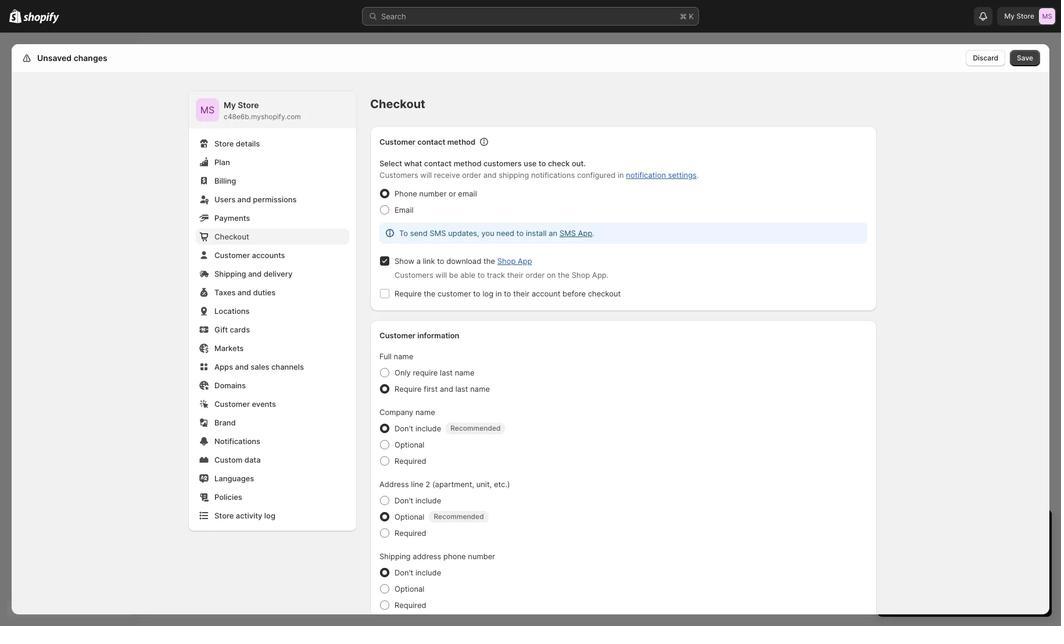 Task type: vqa. For each thing, say whether or not it's contained in the screenshot.
Customer cohort analysis
no



Task type: locate. For each thing, give the bounding box(es) containing it.
0 vertical spatial the
[[484, 256, 495, 266]]

0 vertical spatial checkout
[[370, 97, 425, 111]]

0 vertical spatial contact
[[418, 137, 446, 147]]

customer up select
[[380, 137, 416, 147]]

0 vertical spatial require
[[395, 289, 422, 298]]

notifications link
[[196, 433, 349, 449]]

0 horizontal spatial the
[[424, 289, 436, 298]]

⌘ k
[[680, 12, 694, 21]]

and for delivery
[[248, 269, 262, 278]]

0 horizontal spatial sms
[[430, 228, 446, 238]]

required for 2
[[395, 528, 427, 538]]

optional
[[395, 440, 425, 449], [395, 512, 425, 521], [395, 584, 425, 594]]

1 vertical spatial include
[[416, 496, 441, 505]]

0 vertical spatial their
[[507, 270, 524, 280]]

1 vertical spatial checkout
[[215, 232, 249, 241]]

0 horizontal spatial order
[[462, 170, 481, 180]]

shop up customers will be able to track their order on the shop app.
[[497, 256, 516, 266]]

0 vertical spatial .
[[697, 170, 699, 180]]

0 vertical spatial order
[[462, 170, 481, 180]]

shop left the app. on the top right of the page
[[572, 270, 590, 280]]

1 vertical spatial required
[[395, 528, 427, 538]]

1 optional from the top
[[395, 440, 425, 449]]

required up line
[[395, 456, 427, 466]]

shopify image
[[23, 12, 59, 24]]

2 don't from the top
[[395, 496, 414, 505]]

shipping
[[499, 170, 529, 180]]

etc.)
[[494, 480, 510, 489]]

recommended
[[451, 424, 501, 433], [434, 512, 484, 521]]

contact
[[418, 137, 446, 147], [424, 159, 452, 168]]

gift cards
[[215, 325, 250, 334]]

my right ms button
[[224, 100, 236, 110]]

custom data
[[215, 455, 261, 465]]

or
[[449, 189, 456, 198]]

1 vertical spatial contact
[[424, 159, 452, 168]]

and right the "taxes"
[[238, 288, 251, 297]]

recommended down the (apartment,
[[434, 512, 484, 521]]

in right configured on the top
[[618, 170, 624, 180]]

shipping and delivery link
[[196, 266, 349, 282]]

log down policies link
[[264, 511, 276, 520]]

0 horizontal spatial app
[[518, 256, 532, 266]]

k
[[689, 12, 694, 21]]

link
[[423, 256, 435, 266]]

order inside select what contact method customers use to check out. customers will receive order and shipping notifications configured in notification settings .
[[462, 170, 481, 180]]

to right link
[[437, 256, 445, 266]]

customer for customer events
[[215, 399, 250, 409]]

0 vertical spatial app
[[578, 228, 593, 238]]

app
[[578, 228, 593, 238], [518, 256, 532, 266]]

receive
[[434, 170, 460, 180]]

select what contact method customers use to check out. customers will receive order and shipping notifications configured in notification settings .
[[380, 159, 699, 180]]

include
[[416, 424, 441, 433], [416, 496, 441, 505], [416, 568, 441, 577]]

in
[[618, 170, 624, 180], [496, 289, 502, 298]]

3 don't from the top
[[395, 568, 414, 577]]

address
[[380, 480, 409, 489]]

markets link
[[196, 340, 349, 356]]

2 vertical spatial required
[[395, 601, 427, 610]]

1 horizontal spatial app
[[578, 228, 593, 238]]

0 vertical spatial include
[[416, 424, 441, 433]]

0 vertical spatial my
[[1005, 12, 1015, 20]]

to right use
[[539, 159, 546, 168]]

customer for customer accounts
[[215, 251, 250, 260]]

1 horizontal spatial log
[[483, 289, 494, 298]]

and down customer accounts
[[248, 269, 262, 278]]

account
[[532, 289, 561, 298]]

0 horizontal spatial my
[[224, 100, 236, 110]]

email
[[395, 205, 414, 215]]

checkout
[[588, 289, 621, 298]]

sms
[[430, 228, 446, 238], [560, 228, 576, 238]]

1 vertical spatial the
[[558, 270, 570, 280]]

number right phone in the left of the page
[[468, 552, 495, 561]]

2 horizontal spatial the
[[558, 270, 570, 280]]

plan link
[[196, 154, 349, 170]]

2 vertical spatial include
[[416, 568, 441, 577]]

my inside my store c48e6b.myshopify.com
[[224, 100, 236, 110]]

and for duties
[[238, 288, 251, 297]]

will left be
[[436, 270, 447, 280]]

status containing to send sms updates, you need to install an
[[380, 223, 868, 244]]

0 vertical spatial in
[[618, 170, 624, 180]]

store down policies
[[215, 511, 234, 520]]

customer up "full name" at the bottom
[[380, 331, 416, 340]]

include for address
[[416, 568, 441, 577]]

to inside select what contact method customers use to check out. customers will receive order and shipping notifications configured in notification settings .
[[539, 159, 546, 168]]

1 horizontal spatial in
[[618, 170, 624, 180]]

0 horizontal spatial log
[[264, 511, 276, 520]]

2 optional from the top
[[395, 512, 425, 521]]

apps and sales channels link
[[196, 359, 349, 375]]

require down show
[[395, 289, 422, 298]]

0 vertical spatial customers
[[380, 170, 418, 180]]

optional for company
[[395, 440, 425, 449]]

0 horizontal spatial shipping
[[215, 269, 246, 278]]

0 vertical spatial shop
[[497, 256, 516, 266]]

brand
[[215, 418, 236, 427]]

settings dialog
[[12, 44, 1050, 626]]

name up require first and last name
[[455, 368, 475, 377]]

1 vertical spatial .
[[593, 228, 595, 238]]

0 vertical spatial recommended
[[451, 424, 501, 433]]

3 required from the top
[[395, 601, 427, 610]]

details
[[236, 139, 260, 148]]

0 horizontal spatial in
[[496, 289, 502, 298]]

and down customers on the left
[[484, 170, 497, 180]]

0 vertical spatial shipping
[[215, 269, 246, 278]]

1 horizontal spatial last
[[456, 384, 468, 394]]

save button
[[1010, 50, 1041, 66]]

to right need
[[517, 228, 524, 238]]

don't include down company name
[[395, 424, 441, 433]]

2
[[426, 480, 430, 489]]

2 vertical spatial don't
[[395, 568, 414, 577]]

and for sales
[[235, 362, 249, 371]]

1 include from the top
[[416, 424, 441, 433]]

and for permissions
[[238, 195, 251, 204]]

number
[[419, 189, 447, 198], [468, 552, 495, 561]]

1 vertical spatial customers
[[395, 270, 434, 280]]

3 days left in your trial element
[[878, 540, 1052, 617]]

1 horizontal spatial shipping
[[380, 552, 411, 561]]

optional down line
[[395, 512, 425, 521]]

store activity log
[[215, 511, 276, 520]]

policies link
[[196, 489, 349, 505]]

1 vertical spatial will
[[436, 270, 447, 280]]

address line 2 (apartment, unit, etc.)
[[380, 480, 510, 489]]

1 vertical spatial don't include
[[395, 496, 441, 505]]

customer inside 'link'
[[215, 399, 250, 409]]

require for require first and last name
[[395, 384, 422, 394]]

their left the account
[[514, 289, 530, 298]]

2 don't include from the top
[[395, 496, 441, 505]]

discard button
[[967, 50, 1006, 66]]

data
[[245, 455, 261, 465]]

0 horizontal spatial shop
[[497, 256, 516, 266]]

required down address at the left of page
[[395, 601, 427, 610]]

. inside select what contact method customers use to check out. customers will receive order and shipping notifications configured in notification settings .
[[697, 170, 699, 180]]

3 don't include from the top
[[395, 568, 441, 577]]

address
[[413, 552, 442, 561]]

shipping up the "taxes"
[[215, 269, 246, 278]]

store up c48e6b.myshopify.com
[[238, 100, 259, 110]]

and right apps
[[235, 362, 249, 371]]

1 horizontal spatial number
[[468, 552, 495, 561]]

locations
[[215, 306, 250, 316]]

2 require from the top
[[395, 384, 422, 394]]

. right an
[[593, 228, 595, 238]]

taxes
[[215, 288, 236, 297]]

a
[[417, 256, 421, 266]]

1 vertical spatial in
[[496, 289, 502, 298]]

shipping left address at the left of page
[[380, 552, 411, 561]]

1 horizontal spatial the
[[484, 256, 495, 266]]

my left my store image
[[1005, 12, 1015, 20]]

2 required from the top
[[395, 528, 427, 538]]

3 optional from the top
[[395, 584, 425, 594]]

checkout
[[370, 97, 425, 111], [215, 232, 249, 241]]

1 vertical spatial log
[[264, 511, 276, 520]]

customers down a
[[395, 270, 434, 280]]

don't include for address
[[395, 568, 441, 577]]

2 vertical spatial optional
[[395, 584, 425, 594]]

will inside select what contact method customers use to check out. customers will receive order and shipping notifications configured in notification settings .
[[421, 170, 432, 180]]

1 vertical spatial require
[[395, 384, 422, 394]]

name down first
[[416, 408, 435, 417]]

required up address at the left of page
[[395, 528, 427, 538]]

sms right send
[[430, 228, 446, 238]]

1 horizontal spatial .
[[697, 170, 699, 180]]

the up track
[[484, 256, 495, 266]]

1 vertical spatial last
[[456, 384, 468, 394]]

don't include down address at the left of page
[[395, 568, 441, 577]]

required
[[395, 456, 427, 466], [395, 528, 427, 538], [395, 601, 427, 610]]

dialog
[[1055, 44, 1062, 615]]

checkout inside shop settings menu element
[[215, 232, 249, 241]]

0 vertical spatial don't
[[395, 424, 414, 433]]

0 horizontal spatial checkout
[[215, 232, 249, 241]]

2 vertical spatial don't include
[[395, 568, 441, 577]]

number left 'or'
[[419, 189, 447, 198]]

log inside shop settings menu element
[[264, 511, 276, 520]]

don't down company name
[[395, 424, 414, 433]]

1 vertical spatial shipping
[[380, 552, 411, 561]]

order up email
[[462, 170, 481, 180]]

the left customer
[[424, 289, 436, 298]]

method
[[447, 137, 476, 147], [454, 159, 482, 168]]

0 vertical spatial will
[[421, 170, 432, 180]]

don't down address
[[395, 496, 414, 505]]

include down address at the left of page
[[416, 568, 441, 577]]

store
[[1017, 12, 1035, 20], [238, 100, 259, 110], [215, 139, 234, 148], [215, 511, 234, 520]]

and inside "link"
[[238, 195, 251, 204]]

their down shop app 'link'
[[507, 270, 524, 280]]

name up only
[[394, 352, 414, 361]]

taxes and duties
[[215, 288, 276, 297]]

status inside settings dialog
[[380, 223, 868, 244]]

last right first
[[456, 384, 468, 394]]

shipping inside shipping and delivery link
[[215, 269, 246, 278]]

1 vertical spatial shop
[[572, 270, 590, 280]]

. right notification
[[697, 170, 699, 180]]

accounts
[[252, 251, 285, 260]]

1 vertical spatial my
[[224, 100, 236, 110]]

to
[[539, 159, 546, 168], [517, 228, 524, 238], [437, 256, 445, 266], [478, 270, 485, 280], [473, 289, 481, 298], [504, 289, 511, 298]]

0 vertical spatial required
[[395, 456, 427, 466]]

2 include from the top
[[416, 496, 441, 505]]

1 vertical spatial optional
[[395, 512, 425, 521]]

last up require first and last name
[[440, 368, 453, 377]]

my store c48e6b.myshopify.com
[[224, 100, 301, 121]]

you
[[482, 228, 495, 238]]

will down what
[[421, 170, 432, 180]]

checkout down payments
[[215, 232, 249, 241]]

to inside status
[[517, 228, 524, 238]]

able
[[461, 270, 476, 280]]

1 require from the top
[[395, 289, 422, 298]]

1 horizontal spatial will
[[436, 270, 447, 280]]

order left "on"
[[526, 270, 545, 280]]

1 vertical spatial recommended
[[434, 512, 484, 521]]

custom data link
[[196, 452, 349, 468]]

phone
[[444, 552, 466, 561]]

0 vertical spatial don't include
[[395, 424, 441, 433]]

select
[[380, 159, 402, 168]]

customers down select
[[380, 170, 418, 180]]

sales
[[251, 362, 269, 371]]

1 vertical spatial order
[[526, 270, 545, 280]]

contact up receive
[[424, 159, 452, 168]]

billing link
[[196, 173, 349, 189]]

0 vertical spatial optional
[[395, 440, 425, 449]]

customer down domains
[[215, 399, 250, 409]]

require down only
[[395, 384, 422, 394]]

0 vertical spatial last
[[440, 368, 453, 377]]

1 vertical spatial app
[[518, 256, 532, 266]]

the right "on"
[[558, 270, 570, 280]]

customer for customer contact method
[[380, 137, 416, 147]]

an
[[549, 228, 558, 238]]

checkout up customer contact method
[[370, 97, 425, 111]]

don't down address at the left of page
[[395, 568, 414, 577]]

optional down address at the left of page
[[395, 584, 425, 594]]

optional down company name
[[395, 440, 425, 449]]

discard
[[973, 53, 999, 62]]

status
[[380, 223, 868, 244]]

app up customers will be able to track their order on the shop app.
[[518, 256, 532, 266]]

1 horizontal spatial sms
[[560, 228, 576, 238]]

and right the users
[[238, 195, 251, 204]]

required for phone
[[395, 601, 427, 610]]

sms right an
[[560, 228, 576, 238]]

contact up what
[[418, 137, 446, 147]]

0 horizontal spatial will
[[421, 170, 432, 180]]

log down track
[[483, 289, 494, 298]]

search
[[381, 12, 406, 21]]

don't
[[395, 424, 414, 433], [395, 496, 414, 505], [395, 568, 414, 577]]

customer up shipping and delivery
[[215, 251, 250, 260]]

line
[[411, 480, 424, 489]]

domains link
[[196, 377, 349, 394]]

in down track
[[496, 289, 502, 298]]

include down 2
[[416, 496, 441, 505]]

don't include down line
[[395, 496, 441, 505]]

updates,
[[448, 228, 479, 238]]

to down customers will be able to track their order on the shop app.
[[504, 289, 511, 298]]

my
[[1005, 12, 1015, 20], [224, 100, 236, 110]]

app right an
[[578, 228, 593, 238]]

changes
[[74, 53, 107, 63]]

1 vertical spatial method
[[454, 159, 482, 168]]

include down company name
[[416, 424, 441, 433]]

phone number or email
[[395, 189, 477, 198]]

will
[[421, 170, 432, 180], [436, 270, 447, 280]]

1 horizontal spatial my
[[1005, 12, 1015, 20]]

recommended down require first and last name
[[451, 424, 501, 433]]

3 include from the top
[[416, 568, 441, 577]]

1 vertical spatial don't
[[395, 496, 414, 505]]

0 vertical spatial number
[[419, 189, 447, 198]]



Task type: describe. For each thing, give the bounding box(es) containing it.
1 don't from the top
[[395, 424, 414, 433]]

checkout link
[[196, 228, 349, 245]]

my for my store c48e6b.myshopify.com
[[224, 100, 236, 110]]

customer
[[438, 289, 471, 298]]

and inside select what contact method customers use to check out. customers will receive order and shipping notifications configured in notification settings .
[[484, 170, 497, 180]]

email
[[458, 189, 477, 198]]

1 required from the top
[[395, 456, 427, 466]]

locations link
[[196, 303, 349, 319]]

customer accounts link
[[196, 247, 349, 263]]

policies
[[215, 492, 242, 502]]

customers inside select what contact method customers use to check out. customers will receive order and shipping notifications configured in notification settings .
[[380, 170, 418, 180]]

notification settings link
[[626, 170, 697, 180]]

1 vertical spatial their
[[514, 289, 530, 298]]

save
[[1017, 53, 1034, 62]]

(apartment,
[[432, 480, 474, 489]]

need
[[497, 228, 515, 238]]

markets
[[215, 344, 244, 353]]

use
[[524, 159, 537, 168]]

my store image
[[196, 98, 219, 122]]

apps
[[215, 362, 233, 371]]

notifications
[[215, 437, 260, 446]]

shipping address phone number
[[380, 552, 495, 561]]

full
[[380, 352, 392, 361]]

phone
[[395, 189, 417, 198]]

before
[[563, 289, 586, 298]]

app.
[[592, 270, 609, 280]]

plan
[[215, 158, 230, 167]]

customer contact method
[[380, 137, 476, 147]]

check
[[548, 159, 570, 168]]

channels
[[271, 362, 304, 371]]

install
[[526, 228, 547, 238]]

store details
[[215, 139, 260, 148]]

shopify image
[[9, 9, 22, 23]]

sms app link
[[560, 228, 593, 238]]

configured
[[577, 170, 616, 180]]

languages link
[[196, 470, 349, 487]]

shipping for shipping and delivery
[[215, 269, 246, 278]]

1 horizontal spatial shop
[[572, 270, 590, 280]]

activity
[[236, 511, 262, 520]]

shop app link
[[497, 256, 532, 266]]

don't include for line
[[395, 496, 441, 505]]

my store image
[[1039, 8, 1056, 24]]

customer accounts
[[215, 251, 285, 260]]

company
[[380, 408, 414, 417]]

don't for shipping
[[395, 568, 414, 577]]

first
[[424, 384, 438, 394]]

unsaved
[[37, 53, 72, 63]]

out.
[[572, 159, 586, 168]]

0 vertical spatial log
[[483, 289, 494, 298]]

app inside status
[[578, 228, 593, 238]]

apps and sales channels
[[215, 362, 304, 371]]

settings
[[668, 170, 697, 180]]

contact inside select what contact method customers use to check out. customers will receive order and shipping notifications configured in notification settings .
[[424, 159, 452, 168]]

c48e6b.myshopify.com
[[224, 112, 301, 121]]

require first and last name
[[395, 384, 490, 394]]

0 horizontal spatial .
[[593, 228, 595, 238]]

1 vertical spatial number
[[468, 552, 495, 561]]

settings
[[35, 53, 68, 63]]

⌘
[[680, 12, 687, 21]]

users
[[215, 195, 236, 204]]

company name
[[380, 408, 435, 417]]

my for my store
[[1005, 12, 1015, 20]]

include for line
[[416, 496, 441, 505]]

store inside my store c48e6b.myshopify.com
[[238, 100, 259, 110]]

in inside select what contact method customers use to check out. customers will receive order and shipping notifications configured in notification settings .
[[618, 170, 624, 180]]

languages
[[215, 474, 254, 483]]

taxes and duties link
[[196, 284, 349, 301]]

be
[[449, 270, 458, 280]]

ms button
[[196, 98, 219, 122]]

download
[[447, 256, 482, 266]]

gift cards link
[[196, 321, 349, 338]]

payments
[[215, 213, 250, 223]]

2 vertical spatial the
[[424, 289, 436, 298]]

customer information
[[380, 331, 460, 340]]

optional for shipping
[[395, 584, 425, 594]]

require
[[413, 368, 438, 377]]

brand link
[[196, 415, 349, 431]]

billing
[[215, 176, 236, 185]]

duties
[[253, 288, 276, 297]]

my store
[[1005, 12, 1035, 20]]

require for require the customer to log in to their account before checkout
[[395, 289, 422, 298]]

shipping for shipping address phone number
[[380, 552, 411, 561]]

customer events link
[[196, 396, 349, 412]]

1 horizontal spatial checkout
[[370, 97, 425, 111]]

name down the only require last name
[[470, 384, 490, 394]]

to right the able at the top left
[[478, 270, 485, 280]]

0 horizontal spatial number
[[419, 189, 447, 198]]

to down the able at the top left
[[473, 289, 481, 298]]

full name
[[380, 352, 414, 361]]

recommended for optional
[[434, 512, 484, 521]]

2 sms from the left
[[560, 228, 576, 238]]

notification
[[626, 170, 666, 180]]

store left my store image
[[1017, 12, 1035, 20]]

don't for address
[[395, 496, 414, 505]]

0 vertical spatial method
[[447, 137, 476, 147]]

domains
[[215, 381, 246, 390]]

permissions
[[253, 195, 297, 204]]

customer for customer information
[[380, 331, 416, 340]]

only require last name
[[395, 368, 475, 377]]

custom
[[215, 455, 243, 465]]

store details link
[[196, 135, 349, 152]]

show
[[395, 256, 415, 266]]

1 horizontal spatial order
[[526, 270, 545, 280]]

customer events
[[215, 399, 276, 409]]

0 horizontal spatial last
[[440, 368, 453, 377]]

and right first
[[440, 384, 453, 394]]

method inside select what contact method customers use to check out. customers will receive order and shipping notifications configured in notification settings .
[[454, 159, 482, 168]]

1 sms from the left
[[430, 228, 446, 238]]

payments link
[[196, 210, 349, 226]]

send
[[410, 228, 428, 238]]

shop settings menu element
[[189, 91, 356, 531]]

delivery
[[264, 269, 293, 278]]

1 don't include from the top
[[395, 424, 441, 433]]

require the customer to log in to their account before checkout
[[395, 289, 621, 298]]

shipping and delivery
[[215, 269, 293, 278]]

gift
[[215, 325, 228, 334]]

track
[[487, 270, 505, 280]]

events
[[252, 399, 276, 409]]

recommended for don't include
[[451, 424, 501, 433]]

information
[[418, 331, 460, 340]]

unsaved changes
[[37, 53, 107, 63]]

store up plan on the top of the page
[[215, 139, 234, 148]]



